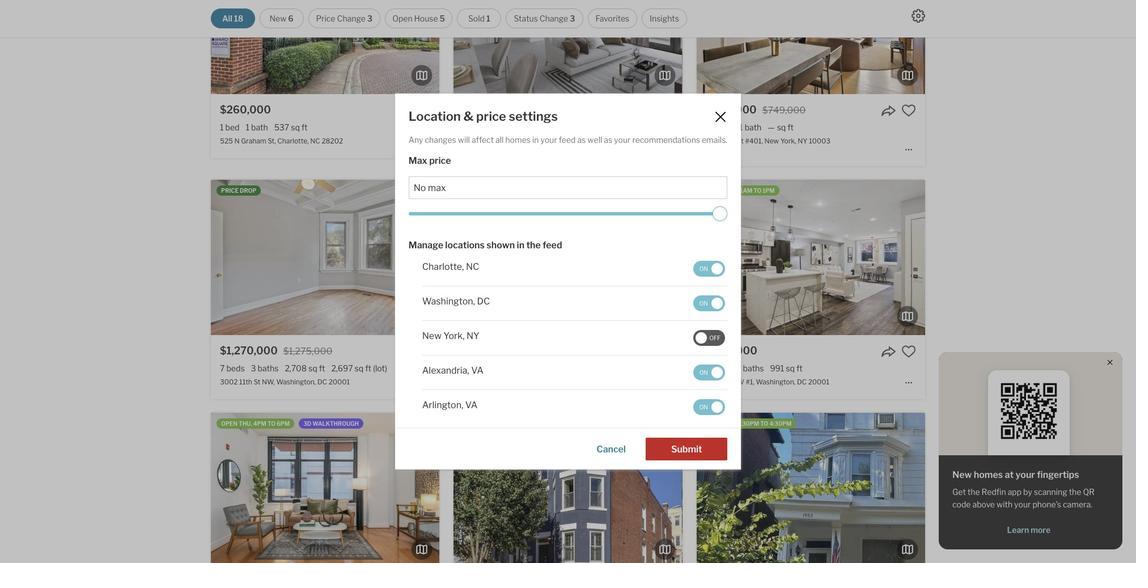 Task type: describe. For each thing, give the bounding box(es) containing it.
1,045 sq ft
[[523, 123, 562, 132]]

new 6
[[270, 14, 294, 23]]

0 horizontal spatial dc
[[318, 378, 327, 387]]

your right at
[[1016, 470, 1036, 481]]

#1,
[[746, 378, 755, 387]]

—
[[768, 123, 775, 132]]

2 horizontal spatial st
[[737, 137, 744, 145]]

recommendations
[[633, 135, 701, 145]]

3 baths
[[251, 364, 279, 373]]

open sat, 11am to 1pm
[[707, 187, 775, 194]]

$540,000
[[520, 105, 564, 116]]

3 photo of 1745 willard st nw, washington, dc 20009 image from the left
[[683, 413, 911, 563]]

price drop
[[221, 187, 257, 194]]

1 photo of 3002 11th st nw, washington, dc 20001 image from the left
[[0, 180, 211, 335]]

qr
[[1084, 487, 1095, 497]]

1 20001 from the left
[[329, 378, 350, 387]]

2 up 'will'
[[463, 123, 468, 132]]

2:30pm
[[738, 421, 760, 427]]

redfin
[[982, 487, 1007, 497]]

2 beds up 1200
[[463, 123, 488, 132]]

0 vertical spatial nc
[[310, 137, 320, 145]]

settings
[[509, 109, 558, 124]]

alexandria, va
[[422, 365, 484, 376]]

affect
[[472, 135, 494, 145]]

2 beds for $699,000
[[463, 364, 488, 373]]

3d walkthrough for open thu, 4pm to 6pm
[[304, 421, 359, 427]]

n
[[235, 137, 240, 145]]

st for 911 t st nw #1, washington, dc 20001
[[724, 378, 731, 387]]

walkthrough for open sun, 1pm to 3pm
[[555, 421, 601, 427]]

sold
[[469, 14, 485, 23]]

1 horizontal spatial ny
[[798, 137, 808, 145]]

537 sq ft
[[274, 123, 308, 132]]

525 n graham st, charlotte, nc 28202
[[220, 137, 343, 145]]

2 photo of 2120 vermont ave nw #109, washington, dc 20001 image from the left
[[211, 413, 440, 563]]

e
[[716, 137, 721, 145]]

3 photo of 525 n graham st, charlotte, nc 28202 image from the left
[[440, 0, 668, 94]]

sq for 2,697
[[355, 364, 364, 373]]

sat, for 2:30pm
[[725, 421, 737, 427]]

1 horizontal spatial washington,
[[422, 296, 475, 307]]

more
[[1031, 525, 1051, 535]]

photo of 1853 ontario pl nw, washington, dc 20009 image
[[697, 413, 926, 563]]

2 photo of 1200 crystal dr #1514, arlington, va 22202 image from the left
[[454, 0, 683, 94]]

sat, for 11am
[[725, 187, 737, 194]]

to for 2:30pm
[[761, 421, 769, 427]]

graham
[[241, 137, 266, 145]]

39
[[706, 137, 715, 145]]

2 horizontal spatial dc
[[798, 378, 807, 387]]

nw
[[733, 378, 745, 387]]

ft for 1,045 sq ft
[[556, 123, 562, 132]]

$530,000 $540,000
[[463, 104, 564, 116]]

ft for 2,697 sq ft (lot)
[[365, 364, 372, 373]]

code
[[953, 500, 972, 509]]

open house 5
[[393, 14, 445, 23]]

learn more link
[[953, 525, 1106, 536]]

to for 11am
[[754, 187, 762, 194]]

ft for 2,708 sq ft
[[319, 364, 325, 373]]

0 vertical spatial va
[[569, 137, 578, 145]]

2 photo of 39 e 12th st #401, new york, ny 10003 image from the left
[[697, 0, 926, 94]]

favorite button checkbox for $699,000
[[659, 344, 674, 359]]

7
[[220, 364, 225, 373]]

va for alexandria, va
[[472, 365, 484, 376]]

3 photo of 2120 vermont ave nw #109, washington, dc 20001 image from the left
[[440, 413, 668, 563]]

to for 1pm
[[510, 421, 518, 427]]

2 photo of 3002 11th st nw, washington, dc 20001 image from the left
[[211, 180, 440, 335]]

will
[[458, 135, 470, 145]]

ft for 991 sq ft
[[797, 364, 803, 373]]

your right well
[[614, 135, 631, 145]]

bed
[[226, 123, 240, 132]]

location & price settings
[[409, 109, 558, 124]]

0 horizontal spatial the
[[527, 240, 541, 251]]

3 for status change 3
[[570, 14, 575, 23]]

$1,270,000
[[220, 345, 278, 357]]

beds for 2,708
[[227, 364, 245, 373]]

0 vertical spatial charlotte,
[[278, 137, 309, 145]]

app install qr code image
[[998, 380, 1061, 443]]

3 photo of 911 t st nw #1, washington, dc 20001 image from the left
[[926, 180, 1137, 335]]

va for arlington, va
[[466, 400, 478, 411]]

2 photo of 1745 willard st nw, washington, dc 20009 image from the left
[[454, 413, 683, 563]]

Max price input text field
[[414, 182, 723, 193]]

sold 1
[[469, 14, 491, 23]]

thu,
[[239, 421, 252, 427]]

favorite button image for $600,000
[[902, 344, 917, 359]]

scanning
[[1035, 487, 1068, 497]]

1 bath for $695,000
[[740, 123, 762, 132]]

option group containing all
[[211, 9, 687, 28]]

3 photo of 3409 wilson blvd #309, arlington, va 22201 image from the left
[[683, 180, 911, 335]]

manage locations shown in the feed
[[409, 240, 563, 251]]

learn more
[[1008, 525, 1051, 535]]

$600,000
[[706, 345, 758, 357]]

3 for price change 3
[[368, 14, 373, 23]]

1 horizontal spatial favorite button image
[[659, 344, 674, 359]]

status
[[514, 14, 538, 23]]

1 vertical spatial 1pm
[[496, 421, 509, 427]]

location
[[409, 109, 461, 124]]

1 as from the left
[[578, 135, 586, 145]]

0 horizontal spatial washington,
[[276, 378, 316, 387]]

537
[[274, 123, 289, 132]]

1 bath for $260,000
[[246, 123, 268, 132]]

locations
[[446, 240, 485, 251]]

2 up nw
[[737, 364, 742, 373]]

Price Change radio
[[308, 9, 381, 28]]

6
[[288, 14, 294, 23]]

1 left bed
[[220, 123, 224, 132]]

get
[[953, 487, 967, 497]]

open for open sat, 2:30pm to 4:30pm
[[707, 421, 724, 427]]

3d for open sun, 1pm to 3pm
[[546, 421, 553, 427]]

3pm
[[519, 421, 532, 427]]

2 photo of 911 t st nw #1, washington, dc 20001 image from the left
[[697, 180, 926, 335]]

3002
[[220, 378, 238, 387]]

1 inside sold option
[[487, 14, 491, 23]]

your inside get the redfin app by scanning the qr code above with your phone's camera.
[[1015, 500, 1032, 509]]

1 horizontal spatial arlington,
[[536, 137, 567, 145]]

beds for 991
[[713, 364, 731, 373]]

#1514,
[[514, 137, 535, 145]]

st for 3002 11th st nw, washington, dc 20001
[[254, 378, 261, 387]]

12th
[[722, 137, 736, 145]]

shown
[[487, 240, 515, 251]]

price
[[221, 187, 239, 194]]

open for open thu, 4pm to 6pm
[[221, 421, 238, 427]]

open thu, 4pm to 6pm
[[221, 421, 290, 427]]

$1,270,000 $1,275,000
[[220, 345, 333, 357]]

1 horizontal spatial nc
[[466, 261, 480, 272]]

911
[[706, 378, 717, 387]]

1 down $695,000
[[740, 123, 744, 132]]

baths for 2 baths
[[744, 364, 764, 373]]

favorite button checkbox for $600,000
[[902, 344, 917, 359]]

2 as from the left
[[604, 135, 613, 145]]

3 photo of 3002 11th st nw, washington, dc 20001 image from the left
[[440, 180, 668, 335]]

st,
[[268, 137, 276, 145]]

sq for 991
[[786, 364, 795, 373]]

Open House radio
[[385, 9, 453, 28]]

0 vertical spatial york,
[[781, 137, 797, 145]]

2 horizontal spatial the
[[1070, 487, 1082, 497]]

0 horizontal spatial arlington,
[[422, 400, 464, 411]]

open sat, 2:30pm to 4:30pm
[[707, 421, 792, 427]]

open
[[393, 14, 413, 23]]

price
[[316, 14, 336, 23]]

by
[[1024, 487, 1033, 497]]

6pm
[[277, 421, 290, 427]]

emails.
[[702, 135, 728, 145]]

beds for 1,045
[[470, 123, 488, 132]]

beds down $699,000
[[470, 364, 488, 373]]

All radio
[[211, 9, 255, 28]]

change for price change
[[337, 14, 366, 23]]

baths for 3 baths
[[258, 364, 279, 373]]

2,708
[[285, 364, 307, 373]]

1200 crystal dr #1514, arlington, va 22202
[[463, 137, 600, 145]]

1 bed
[[220, 123, 240, 132]]

ft for — sq ft
[[788, 123, 794, 132]]

991
[[771, 364, 785, 373]]

camera.
[[1064, 500, 1093, 509]]

2 beds for $600,000
[[706, 364, 731, 373]]

well
[[588, 135, 603, 145]]

7 beds
[[220, 364, 245, 373]]

39 e 12th st #401, new york, ny 10003
[[706, 137, 831, 145]]

2,708 sq ft
[[285, 364, 325, 373]]



Task type: locate. For each thing, give the bounding box(es) containing it.
washington, down 991
[[756, 378, 796, 387]]

2 up 911
[[706, 364, 711, 373]]

change inside radio
[[337, 14, 366, 23]]

new inside option
[[270, 14, 287, 23]]

your down by
[[1015, 500, 1032, 509]]

2 down $699,000
[[463, 364, 468, 373]]

3 inside 'price change' radio
[[368, 14, 373, 23]]

1 vertical spatial sat,
[[725, 421, 737, 427]]

3d walkthrough for open sun, 1pm to 3pm
[[546, 421, 601, 427]]

dc down "2,708 sq ft"
[[318, 378, 327, 387]]

0 horizontal spatial baths
[[258, 364, 279, 373]]

learn
[[1008, 525, 1030, 535]]

submit
[[672, 444, 703, 455]]

arlington, down alexandria,
[[422, 400, 464, 411]]

2 beds down $699,000
[[463, 364, 488, 373]]

price right &
[[477, 109, 507, 124]]

ny up $699,000
[[467, 331, 480, 341]]

1 sat, from the top
[[725, 187, 737, 194]]

nw,
[[262, 378, 275, 387]]

1 baths from the left
[[258, 364, 279, 373]]

new down —
[[765, 137, 780, 145]]

1 horizontal spatial york,
[[781, 137, 797, 145]]

nc
[[310, 137, 320, 145], [466, 261, 480, 272]]

sq right the 1,045
[[545, 123, 554, 132]]

1 bath from the left
[[251, 123, 268, 132]]

sq right 537
[[291, 123, 300, 132]]

3 left open
[[368, 14, 373, 23]]

2 3d from the left
[[546, 421, 553, 427]]

22202
[[579, 137, 600, 145]]

1 photo of 911 t st nw #1, washington, dc 20001 image from the left
[[468, 180, 697, 335]]

favorite button image for $695,000
[[902, 103, 917, 118]]

1 vertical spatial price
[[430, 155, 451, 166]]

2,697
[[332, 364, 353, 373]]

1 photo of 3409 wilson blvd #309, arlington, va 22201 image from the left
[[225, 180, 454, 335]]

sq for —
[[778, 123, 786, 132]]

st right the 't'
[[724, 378, 731, 387]]

beds up the 't'
[[713, 364, 731, 373]]

manage
[[409, 240, 444, 251]]

1 vertical spatial york,
[[444, 331, 465, 341]]

2 change from the left
[[540, 14, 569, 23]]

#401,
[[746, 137, 764, 145]]

feed down max price slider range field
[[543, 240, 563, 251]]

all
[[496, 135, 504, 145]]

1 photo of 2120 vermont ave nw #109, washington, dc 20001 image from the left
[[0, 413, 211, 563]]

nc left 28202
[[310, 137, 320, 145]]

drop
[[240, 187, 257, 194]]

ny left 10003
[[798, 137, 808, 145]]

to for 4pm
[[268, 421, 276, 427]]

nc down locations
[[466, 261, 480, 272]]

$749,000
[[763, 105, 806, 116]]

with
[[997, 500, 1013, 509]]

va left the 22202
[[569, 137, 578, 145]]

$1,275,000
[[284, 346, 333, 357]]

change right price
[[337, 14, 366, 23]]

open for open sat, 11am to 1pm
[[707, 187, 724, 194]]

ft left (lot)
[[365, 364, 372, 373]]

walkthrough up cancel button
[[555, 421, 601, 427]]

submit button
[[646, 438, 728, 460]]

to right 11am
[[754, 187, 762, 194]]

the
[[527, 240, 541, 251], [968, 487, 981, 497], [1070, 487, 1082, 497]]

1 horizontal spatial homes
[[975, 470, 1004, 481]]

1 vertical spatial in
[[517, 240, 525, 251]]

3d
[[304, 421, 312, 427], [546, 421, 553, 427]]

0 horizontal spatial 3
[[251, 364, 256, 373]]

0 horizontal spatial st
[[254, 378, 261, 387]]

2 sat, from the top
[[725, 421, 737, 427]]

open left 2:30pm
[[707, 421, 724, 427]]

dc down 991 sq ft
[[798, 378, 807, 387]]

2
[[463, 123, 468, 132], [463, 364, 468, 373], [706, 364, 711, 373], [737, 364, 742, 373]]

ft down the $749,000
[[788, 123, 794, 132]]

walkthrough right 6pm on the left bottom of page
[[313, 421, 359, 427]]

dr
[[505, 137, 513, 145]]

status change 3
[[514, 14, 575, 23]]

favorite button image for $260,000
[[416, 103, 431, 118]]

1 horizontal spatial the
[[968, 487, 981, 497]]

2 photo of 525 n graham st, charlotte, nc 28202 image from the left
[[211, 0, 440, 94]]

photo of 1745 willard st nw, washington, dc 20009 image
[[225, 413, 454, 563], [454, 413, 683, 563], [683, 413, 911, 563]]

0 vertical spatial in
[[533, 135, 539, 145]]

bath for $695,000
[[745, 123, 762, 132]]

1 horizontal spatial 1 bath
[[740, 123, 762, 132]]

3 up 11th
[[251, 364, 256, 373]]

2 1 bath from the left
[[740, 123, 762, 132]]

any changes will affect all homes in your feed as well as your recommendations emails.
[[409, 135, 728, 145]]

favorite button image for $1,270,000
[[416, 344, 431, 359]]

open left 11am
[[707, 187, 724, 194]]

4pm
[[253, 421, 267, 427]]

feed
[[559, 135, 576, 145], [543, 240, 563, 251]]

1 horizontal spatial favorite button checkbox
[[659, 344, 674, 359]]

favorite button checkbox for $695,000
[[902, 103, 917, 118]]

all
[[222, 14, 232, 23]]

fingertips
[[1038, 470, 1080, 481]]

1 horizontal spatial st
[[724, 378, 731, 387]]

your down 1,045 sq ft
[[541, 135, 558, 145]]

ft for 537 sq ft
[[302, 123, 308, 132]]

2 walkthrough from the left
[[555, 421, 601, 427]]

in right shown
[[517, 240, 525, 251]]

the right get
[[968, 487, 981, 497]]

1 horizontal spatial 3
[[368, 14, 373, 23]]

Sold radio
[[457, 9, 502, 28]]

favorite button checkbox for $260,000
[[416, 103, 431, 118]]

ft left 2,697
[[319, 364, 325, 373]]

2,697 sq ft (lot)
[[332, 364, 387, 373]]

va up 'open sun, 1pm to 3pm'
[[466, 400, 478, 411]]

in down the 1,045
[[533, 135, 539, 145]]

change inside option
[[540, 14, 569, 23]]

0 vertical spatial feed
[[559, 135, 576, 145]]

change for status change
[[540, 14, 569, 23]]

washington, down charlotte, nc
[[422, 296, 475, 307]]

to right 2:30pm
[[761, 421, 769, 427]]

photo of 1200 crystal dr #1514, arlington, va 22202 image
[[225, 0, 454, 94], [454, 0, 683, 94], [683, 0, 911, 94]]

charlotte, down 537 sq ft
[[278, 137, 309, 145]]

sq right 2,697
[[355, 364, 364, 373]]

1pm right the "sun,"
[[496, 421, 509, 427]]

3d walkthrough up cancel button
[[546, 421, 601, 427]]

as left well
[[578, 135, 586, 145]]

cancel
[[597, 444, 626, 455]]

1 horizontal spatial 3d walkthrough
[[546, 421, 601, 427]]

washington, down 2,708 on the left
[[276, 378, 316, 387]]

ft up any changes will affect all homes in your feed as well as your recommendations emails.
[[556, 123, 562, 132]]

1 horizontal spatial 20001
[[809, 378, 830, 387]]

1 horizontal spatial charlotte,
[[422, 261, 464, 272]]

arlington,
[[536, 137, 567, 145], [422, 400, 464, 411]]

1 walkthrough from the left
[[313, 421, 359, 427]]

ft
[[302, 123, 308, 132], [556, 123, 562, 132], [788, 123, 794, 132], [319, 364, 325, 373], [365, 364, 372, 373], [797, 364, 803, 373]]

1 horizontal spatial 1pm
[[763, 187, 775, 194]]

3 photo of 39 e 12th st #401, new york, ny 10003 image from the left
[[926, 0, 1137, 94]]

york, up alexandria, va
[[444, 331, 465, 341]]

1 up graham
[[246, 123, 250, 132]]

1 horizontal spatial dc
[[477, 296, 490, 307]]

st left the nw,
[[254, 378, 261, 387]]

sq right 991
[[786, 364, 795, 373]]

0 vertical spatial favorite button image
[[416, 103, 431, 118]]

new for new york, ny
[[422, 331, 442, 341]]

1 horizontal spatial walkthrough
[[555, 421, 601, 427]]

1pm
[[763, 187, 775, 194], [496, 421, 509, 427]]

0 vertical spatial homes
[[506, 135, 531, 145]]

1 vertical spatial va
[[472, 365, 484, 376]]

2 beds
[[463, 123, 488, 132], [463, 364, 488, 373], [706, 364, 731, 373]]

to left 3pm
[[510, 421, 518, 427]]

favorites
[[596, 14, 630, 23]]

1 bath
[[246, 123, 268, 132], [740, 123, 762, 132]]

baths
[[258, 364, 279, 373], [744, 364, 764, 373]]

0 vertical spatial sat,
[[725, 187, 737, 194]]

1 horizontal spatial 3d
[[546, 421, 553, 427]]

va down $699,000
[[472, 365, 484, 376]]

1 photo of 39 e 12th st #401, new york, ny 10003 image from the left
[[468, 0, 697, 94]]

1 bath up #401, at the top
[[740, 123, 762, 132]]

0 horizontal spatial in
[[517, 240, 525, 251]]

phone's
[[1033, 500, 1062, 509]]

0 vertical spatial 1pm
[[763, 187, 775, 194]]

1 horizontal spatial as
[[604, 135, 613, 145]]

changes
[[425, 135, 457, 145]]

0 vertical spatial ny
[[798, 137, 808, 145]]

insights
[[650, 14, 680, 23]]

new up get
[[953, 470, 973, 481]]

2 photo of 3409 wilson blvd #309, arlington, va 22201 image from the left
[[454, 180, 683, 335]]

3d right 6pm on the left bottom of page
[[304, 421, 312, 427]]

favorite button checkbox
[[416, 103, 431, 118], [902, 103, 917, 118], [902, 344, 917, 359]]

photo of 3409 wilson blvd #309, arlington, va 22201 image
[[225, 180, 454, 335], [454, 180, 683, 335], [683, 180, 911, 335]]

sat, left 2:30pm
[[725, 421, 737, 427]]

2 bath from the left
[[745, 123, 762, 132]]

New radio
[[260, 9, 304, 28]]

sq for 1,045
[[545, 123, 554, 132]]

above
[[973, 500, 996, 509]]

charlotte, down manage
[[422, 261, 464, 272]]

$695,000 $749,000
[[706, 104, 806, 116]]

any
[[409, 135, 423, 145]]

Status Change radio
[[506, 9, 584, 28]]

price down changes at the left top of page
[[430, 155, 451, 166]]

0 vertical spatial price
[[477, 109, 507, 124]]

3d for open thu, 4pm to 6pm
[[304, 421, 312, 427]]

1
[[487, 14, 491, 23], [220, 123, 224, 132], [246, 123, 250, 132], [740, 123, 744, 132]]

new for new homes at your fingertips
[[953, 470, 973, 481]]

1 right sold
[[487, 14, 491, 23]]

photo of 911 t st nw #1, washington, dc 20001 image
[[468, 180, 697, 335], [697, 180, 926, 335], [926, 180, 1137, 335]]

1 vertical spatial ny
[[467, 331, 480, 341]]

10003
[[810, 137, 831, 145]]

0 horizontal spatial ny
[[467, 331, 480, 341]]

1 1 bath from the left
[[246, 123, 268, 132]]

walkthrough for open thu, 4pm to 6pm
[[313, 421, 359, 427]]

0 horizontal spatial price
[[430, 155, 451, 166]]

0 horizontal spatial favorite button image
[[416, 344, 431, 359]]

3 left the favorites at right
[[570, 14, 575, 23]]

1 favorite button checkbox from the left
[[416, 344, 431, 359]]

4:30pm
[[770, 421, 792, 427]]

the up camera.
[[1070, 487, 1082, 497]]

sq right 2,708 on the left
[[309, 364, 318, 373]]

525
[[220, 137, 233, 145]]

0 horizontal spatial nc
[[310, 137, 320, 145]]

2 20001 from the left
[[809, 378, 830, 387]]

0 vertical spatial arlington,
[[536, 137, 567, 145]]

1200
[[463, 137, 480, 145]]

2 horizontal spatial washington,
[[756, 378, 796, 387]]

sq right —
[[778, 123, 786, 132]]

to
[[754, 187, 762, 194], [268, 421, 276, 427], [510, 421, 518, 427], [761, 421, 769, 427]]

charlotte, nc
[[422, 261, 480, 272]]

new for new 6
[[270, 14, 287, 23]]

1 change from the left
[[337, 14, 366, 23]]

1 horizontal spatial price
[[477, 109, 507, 124]]

1 photo of 1200 crystal dr #1514, arlington, va 22202 image from the left
[[225, 0, 454, 94]]

sun,
[[482, 421, 495, 427]]

2 favorite button checkbox from the left
[[659, 344, 674, 359]]

homes up redfin
[[975, 470, 1004, 481]]

sq for 537
[[291, 123, 300, 132]]

3d walkthrough right 6pm on the left bottom of page
[[304, 421, 359, 427]]

open for open sun, 1pm to 3pm
[[464, 421, 481, 427]]

2 baths
[[737, 364, 764, 373]]

sat, left 11am
[[725, 187, 737, 194]]

1 vertical spatial homes
[[975, 470, 1004, 481]]

york, down the — sq ft
[[781, 137, 797, 145]]

0 horizontal spatial as
[[578, 135, 586, 145]]

3d right 3pm
[[546, 421, 553, 427]]

1 vertical spatial arlington,
[[422, 400, 464, 411]]

favorite button image
[[416, 103, 431, 118], [902, 344, 917, 359]]

1 vertical spatial feed
[[543, 240, 563, 251]]

1 horizontal spatial baths
[[744, 364, 764, 373]]

Favorites radio
[[588, 9, 638, 28]]

1 horizontal spatial in
[[533, 135, 539, 145]]

2 beds up the 't'
[[706, 364, 731, 373]]

$699,000
[[463, 345, 514, 357]]

0 horizontal spatial walkthrough
[[313, 421, 359, 427]]

0 horizontal spatial 20001
[[329, 378, 350, 387]]

1 3d from the left
[[304, 421, 312, 427]]

0 horizontal spatial 3d
[[304, 421, 312, 427]]

1 photo of 1745 willard st nw, washington, dc 20009 image from the left
[[225, 413, 454, 563]]

bath for $260,000
[[251, 123, 268, 132]]

0 horizontal spatial homes
[[506, 135, 531, 145]]

open left the "sun,"
[[464, 421, 481, 427]]

2 vertical spatial va
[[466, 400, 478, 411]]

homes right 'all' on the left of page
[[506, 135, 531, 145]]

ft right 991
[[797, 364, 803, 373]]

alexandria,
[[422, 365, 470, 376]]

open left thu,
[[221, 421, 238, 427]]

photo of 39 e 12th st #401, new york, ny 10003 image
[[468, 0, 697, 94], [697, 0, 926, 94], [926, 0, 1137, 94]]

new homes at your fingertips
[[953, 470, 1080, 481]]

dc
[[477, 296, 490, 307], [318, 378, 327, 387], [798, 378, 807, 387]]

bath up graham
[[251, 123, 268, 132]]

st right 12th
[[737, 137, 744, 145]]

1 3d walkthrough from the left
[[304, 421, 359, 427]]

2 3d walkthrough from the left
[[546, 421, 601, 427]]

option group
[[211, 9, 687, 28]]

0 horizontal spatial favorite button image
[[416, 103, 431, 118]]

1 vertical spatial favorite button image
[[902, 344, 917, 359]]

991 sq ft
[[771, 364, 803, 373]]

Insights radio
[[642, 9, 687, 28]]

arlington, down 1,045 sq ft
[[536, 137, 567, 145]]

sq for 2,708
[[309, 364, 318, 373]]

baths up the nw,
[[258, 364, 279, 373]]

crystal
[[481, 137, 504, 145]]

baths up #1,
[[744, 364, 764, 373]]

1pm right 11am
[[763, 187, 775, 194]]

washington, dc
[[422, 296, 490, 307]]

11am
[[738, 187, 753, 194]]

bath up #401, at the top
[[745, 123, 762, 132]]

28202
[[322, 137, 343, 145]]

2 horizontal spatial 3
[[570, 14, 575, 23]]

new up alexandria,
[[422, 331, 442, 341]]

price change 3
[[316, 14, 373, 23]]

1 horizontal spatial bath
[[745, 123, 762, 132]]

all 18
[[222, 14, 243, 23]]

5
[[440, 14, 445, 23]]

photo of 525 n graham st, charlotte, nc 28202 image
[[0, 0, 211, 94], [211, 0, 440, 94], [440, 0, 668, 94]]

$260,000
[[220, 104, 271, 116]]

new left 6
[[270, 14, 287, 23]]

1 vertical spatial nc
[[466, 261, 480, 272]]

0 horizontal spatial 1 bath
[[246, 123, 268, 132]]

as right well
[[604, 135, 613, 145]]

&
[[464, 109, 474, 124]]

11th
[[239, 378, 252, 387]]

photo of 3002 11th st nw, washington, dc 20001 image
[[0, 180, 211, 335], [211, 180, 440, 335], [440, 180, 668, 335]]

to right 4pm
[[268, 421, 276, 427]]

Max price slider range field
[[409, 206, 728, 221]]

1 horizontal spatial change
[[540, 14, 569, 23]]

favorite button image
[[902, 103, 917, 118], [416, 344, 431, 359], [659, 344, 674, 359]]

— sq ft
[[768, 123, 794, 132]]

0 horizontal spatial york,
[[444, 331, 465, 341]]

favorite button checkbox
[[416, 344, 431, 359], [659, 344, 674, 359]]

0 horizontal spatial 3d walkthrough
[[304, 421, 359, 427]]

0 horizontal spatial bath
[[251, 123, 268, 132]]

the right shown
[[527, 240, 541, 251]]

0 horizontal spatial favorite button checkbox
[[416, 344, 431, 359]]

arlington, va
[[422, 400, 478, 411]]

house
[[414, 14, 438, 23]]

beds right 7
[[227, 364, 245, 373]]

2 baths from the left
[[744, 364, 764, 373]]

0 horizontal spatial charlotte,
[[278, 137, 309, 145]]

ft right 537
[[302, 123, 308, 132]]

1 horizontal spatial favorite button image
[[902, 344, 917, 359]]

photo of 2120 vermont ave nw #109, washington, dc 20001 image
[[0, 413, 211, 563], [211, 413, 440, 563], [440, 413, 668, 563]]

app
[[1008, 487, 1022, 497]]

3 photo of 1200 crystal dr #1514, arlington, va 22202 image from the left
[[683, 0, 911, 94]]

1 bath up graham
[[246, 123, 268, 132]]

feed left the 22202
[[559, 135, 576, 145]]

1 vertical spatial charlotte,
[[422, 261, 464, 272]]

in
[[533, 135, 539, 145], [517, 240, 525, 251]]

2 horizontal spatial favorite button image
[[902, 103, 917, 118]]

change right status
[[540, 14, 569, 23]]

new york, ny
[[422, 331, 480, 341]]

walkthrough
[[313, 421, 359, 427], [555, 421, 601, 427]]

cancel button
[[583, 438, 637, 460]]

beds up affect on the left top of page
[[470, 123, 488, 132]]

3002 11th st nw, washington, dc 20001
[[220, 378, 350, 387]]

1 photo of 525 n graham st, charlotte, nc 28202 image from the left
[[0, 0, 211, 94]]

0 horizontal spatial 1pm
[[496, 421, 509, 427]]

3 inside status change option
[[570, 14, 575, 23]]

favorite button checkbox for $1,270,000
[[416, 344, 431, 359]]

0 horizontal spatial change
[[337, 14, 366, 23]]

homes
[[506, 135, 531, 145], [975, 470, 1004, 481]]

dc up new york, ny
[[477, 296, 490, 307]]



Task type: vqa. For each thing, say whether or not it's contained in the screenshot.
locations
yes



